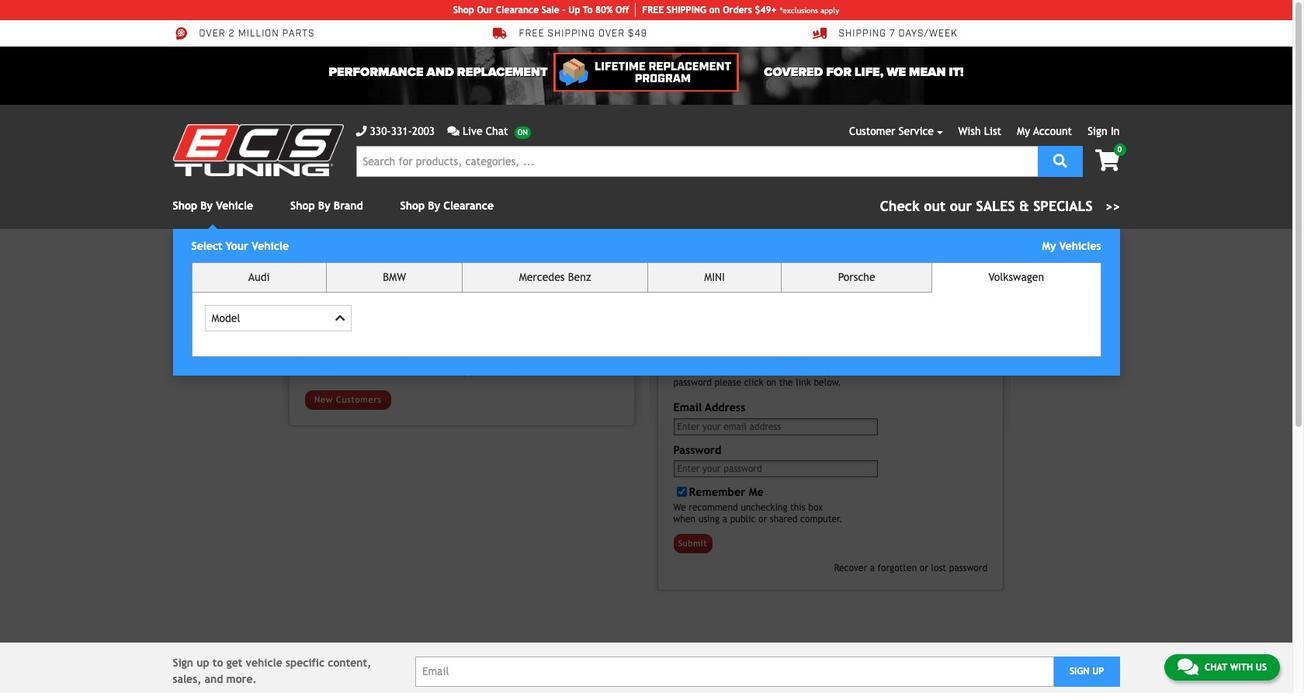 Task type: describe. For each thing, give the bounding box(es) containing it.
your
[[226, 240, 249, 252]]

0 link
[[1083, 144, 1126, 173]]

recover a forgotten or lost password
[[834, 563, 988, 574]]

volkswagen
[[989, 271, 1045, 283]]

million
[[238, 28, 279, 40]]

account inside creating an account will enable you to customize your web experience by saving vehicle information and viewing past and present orders.
[[356, 354, 389, 365]]

you inside creating an account will enable you to customize your web experience by saving vehicle information and viewing past and present orders.
[[441, 354, 455, 365]]

2003
[[412, 125, 435, 137]]

2 horizontal spatial account
[[1034, 125, 1073, 137]]

Remember Me checkbox
[[677, 487, 687, 497]]

shipping 7 days/week
[[839, 28, 958, 40]]

my inside returning customers should login to their ecs tuning account to expedite the ordering process. if you have forgotten or lost your my account password please click on the link below.
[[907, 366, 918, 377]]

orders.
[[543, 366, 573, 377]]

ecs
[[849, 354, 864, 365]]

1 vertical spatial the
[[779, 378, 793, 388]]

have
[[792, 366, 811, 377]]

Password password field
[[674, 460, 878, 478]]

new for new customers
[[315, 394, 333, 405]]

or inside returning customers should login to their ecs tuning account to expedite the ordering process. if you have forgotten or lost your my account password please click on the link below.
[[856, 366, 865, 377]]

you inside returning customers should login to their ecs tuning account to expedite the ordering process. if you have forgotten or lost your my account password please click on the link below.
[[774, 366, 789, 377]]

page
[[326, 252, 346, 262]]

wish
[[959, 125, 981, 137]]

home page link
[[299, 252, 353, 262]]

by for clearance
[[428, 200, 440, 212]]

by
[[605, 354, 614, 365]]

new for new customer
[[289, 310, 312, 323]]

when
[[674, 514, 696, 525]]

shop our clearance sale - up to 80% off link
[[453, 3, 636, 17]]

sales,
[[173, 673, 201, 686]]

sign up button
[[1054, 657, 1120, 687]]

shopping cart image
[[1096, 150, 1120, 172]]

0 vertical spatial the
[[674, 366, 688, 377]]

recover
[[834, 563, 867, 574]]

web
[[536, 354, 553, 365]]

shop our clearance sale - up to 80% off
[[453, 5, 629, 16]]

*exclusions apply link
[[780, 4, 840, 16]]

up for sign up
[[1093, 666, 1105, 677]]

330-331-2003
[[370, 125, 435, 137]]

to inside sign up to get vehicle specific content, sales, and more.
[[213, 657, 223, 669]]

saving
[[305, 366, 331, 377]]

2
[[229, 28, 235, 40]]

covered
[[764, 64, 823, 80]]

account inside returning customers should login to their ecs tuning account to expedite the ordering process. if you have forgotten or lost your my account password please click on the link below.
[[921, 366, 954, 377]]

1 horizontal spatial lost
[[932, 563, 947, 574]]

public
[[730, 514, 756, 525]]

ordering
[[690, 366, 725, 377]]

will
[[392, 354, 407, 365]]

customers
[[336, 394, 382, 405]]

service
[[899, 125, 934, 137]]

for
[[827, 64, 852, 80]]

your inside returning customers should login to their ecs tuning account to expedite the ordering process. if you have forgotten or lost your my account password please click on the link below.
[[886, 366, 904, 377]]

0 vertical spatial on
[[710, 5, 720, 16]]

&
[[1020, 198, 1030, 214]]

an
[[343, 354, 353, 365]]

sign for sign up
[[1070, 666, 1090, 677]]

their
[[826, 354, 846, 365]]

free
[[642, 5, 664, 16]]

brand
[[334, 200, 363, 212]]

select link
[[963, 257, 990, 267]]

specials
[[1034, 198, 1093, 214]]

specific
[[286, 657, 325, 669]]

remember
[[689, 485, 746, 499]]

mercedes benz
[[519, 271, 591, 283]]

1 vertical spatial password
[[950, 563, 988, 574]]

0 vertical spatial my account
[[1018, 125, 1073, 137]]

free ship ping on orders $49+ *exclusions apply
[[642, 5, 840, 16]]

customer inside dropdown button
[[850, 125, 896, 137]]

covered for life, we mean it!
[[764, 64, 964, 80]]

shipping 7 days/week link
[[813, 26, 958, 40]]

and inside sign up to get vehicle specific content, sales, and more.
[[205, 673, 223, 686]]

list
[[985, 125, 1002, 137]]

select for select your vehicle
[[191, 240, 223, 252]]

mini
[[705, 271, 725, 283]]

lifetime replacement program banner image
[[554, 53, 739, 92]]

*exclusions
[[780, 6, 818, 14]]

1 horizontal spatial forgotten
[[878, 563, 917, 574]]

orders
[[723, 5, 752, 16]]

shop by clearance
[[400, 200, 494, 212]]

below.
[[814, 378, 842, 388]]

to left 'their'
[[814, 354, 823, 365]]

clearance for by
[[444, 200, 494, 212]]

login
[[791, 354, 812, 365]]

0 horizontal spatial customer
[[315, 310, 365, 323]]

1 horizontal spatial and
[[418, 366, 433, 377]]

computer.
[[801, 514, 843, 525]]

benz
[[568, 271, 591, 283]]

select your vehicle
[[191, 240, 289, 252]]

shop by clearance link
[[400, 200, 494, 212]]

comments image
[[447, 126, 460, 137]]

1 horizontal spatial a
[[870, 563, 875, 574]]

80%
[[596, 5, 613, 16]]

0 vertical spatial chat
[[486, 125, 508, 137]]

over
[[599, 28, 625, 40]]

performance
[[329, 64, 424, 80]]

days/week
[[899, 28, 958, 40]]

vehicle for shop by vehicle
[[216, 200, 253, 212]]

sign for sign up to get vehicle specific content, sales, and more.
[[173, 657, 193, 669]]

shop for shop our clearance sale - up to 80% off
[[453, 5, 474, 16]]

bmw
[[383, 271, 406, 283]]

we recommend unchecking this box when using a public or shared computer.
[[674, 503, 843, 525]]

shop by brand
[[291, 200, 363, 212]]

2 horizontal spatial and
[[491, 366, 506, 377]]

up
[[569, 5, 580, 16]]

tap
[[856, 257, 871, 269]]

home
[[299, 252, 323, 262]]

live chat
[[463, 125, 508, 137]]

7
[[890, 28, 896, 40]]

new customers
[[315, 394, 382, 405]]

shared
[[770, 514, 798, 525]]

free shipping over $49
[[519, 28, 648, 40]]

life,
[[855, 64, 884, 80]]

me
[[749, 485, 764, 499]]



Task type: locate. For each thing, give the bounding box(es) containing it.
sign in
[[1088, 125, 1120, 137]]

apply
[[821, 6, 840, 14]]

clearance for our
[[496, 5, 539, 16]]

1 horizontal spatial clearance
[[496, 5, 539, 16]]

present
[[509, 366, 540, 377]]

password
[[674, 443, 722, 456]]

0 horizontal spatial new
[[289, 310, 312, 323]]

3 by from the left
[[428, 200, 440, 212]]

1 horizontal spatial your
[[886, 366, 904, 377]]

2 vertical spatial a
[[870, 563, 875, 574]]

or
[[856, 366, 865, 377], [759, 514, 767, 525], [920, 563, 929, 574]]

pick
[[922, 257, 942, 269]]

1 vertical spatial customer
[[315, 310, 365, 323]]

0 horizontal spatial select
[[191, 240, 223, 252]]

vehicle inside sign up to get vehicle specific content, sales, and more.
[[246, 657, 282, 669]]

mean
[[909, 64, 946, 80]]

email address
[[674, 401, 746, 414]]

my account link
[[1018, 125, 1073, 137]]

vehicle up more.
[[246, 657, 282, 669]]

0 horizontal spatial you
[[441, 354, 455, 365]]

0 vertical spatial you
[[441, 354, 455, 365]]

1 horizontal spatial account
[[921, 366, 954, 377]]

0 horizontal spatial password
[[674, 378, 712, 388]]

to up viewing
[[458, 354, 467, 365]]

0 horizontal spatial account
[[356, 354, 389, 365]]

past
[[470, 366, 488, 377]]

shop for shop by vehicle
[[173, 200, 197, 212]]

0 vertical spatial a
[[944, 257, 950, 269]]

email
[[674, 401, 702, 414]]

your down tuning
[[886, 366, 904, 377]]

forgotten
[[814, 366, 854, 377], [878, 563, 917, 574]]

my account up search "icon"
[[1018, 125, 1073, 137]]

password inside returning customers should login to their ecs tuning account to expedite the ordering process. if you have forgotten or lost your my account password please click on the link below.
[[674, 378, 712, 388]]

and
[[427, 64, 454, 80]]

on inside returning customers should login to their ecs tuning account to expedite the ordering process. if you have forgotten or lost your my account password please click on the link below.
[[767, 378, 777, 388]]

1 horizontal spatial or
[[856, 366, 865, 377]]

wish list link
[[959, 125, 1002, 137]]

1 vertical spatial vehicle
[[252, 240, 289, 252]]

1 horizontal spatial account
[[896, 354, 929, 365]]

2 vertical spatial account
[[921, 366, 954, 377]]

returning customers should login to their ecs tuning account to expedite the ordering process. if you have forgotten or lost your my account password please click on the link below.
[[674, 354, 980, 388]]

vehicle up 'your' at the left top of the page
[[216, 200, 253, 212]]

and down customize
[[491, 366, 506, 377]]

sign up to get vehicle specific content, sales, and more.
[[173, 657, 371, 686]]

1 vertical spatial on
[[767, 378, 777, 388]]

audi
[[248, 271, 270, 283]]

sign up
[[1070, 666, 1105, 677]]

1 vertical spatial forgotten
[[878, 563, 917, 574]]

customer up an on the bottom left of the page
[[315, 310, 365, 323]]

the down returning
[[674, 366, 688, 377]]

account up search "icon"
[[1034, 125, 1073, 137]]

recommend
[[689, 503, 738, 514]]

'select'
[[874, 257, 907, 269]]

free shipping over $49 link
[[493, 26, 648, 40]]

your inside creating an account will enable you to customize your web experience by saving vehicle information and viewing past and present orders.
[[514, 354, 533, 365]]

0 horizontal spatial lost
[[868, 366, 883, 377]]

Email email field
[[415, 657, 1054, 687]]

1 vertical spatial your
[[886, 366, 904, 377]]

2 horizontal spatial a
[[944, 257, 950, 269]]

0 horizontal spatial by
[[201, 200, 213, 212]]

my vehicles
[[1043, 240, 1102, 252]]

0 horizontal spatial account
[[371, 252, 406, 262]]

over 2 million parts
[[199, 28, 315, 40]]

shop for shop by brand
[[291, 200, 315, 212]]

forgotten down 'their'
[[814, 366, 854, 377]]

1 vertical spatial or
[[759, 514, 767, 525]]

or right recover
[[920, 563, 929, 574]]

1 vertical spatial lost
[[932, 563, 947, 574]]

account
[[1034, 125, 1073, 137], [371, 252, 406, 262], [921, 366, 954, 377]]

ship
[[667, 5, 686, 16]]

account up bmw
[[371, 252, 406, 262]]

my account
[[1018, 125, 1073, 137], [356, 252, 406, 262]]

331-
[[391, 125, 412, 137]]

please
[[821, 257, 854, 269]]

sale
[[542, 5, 560, 16]]

select for select link
[[963, 257, 990, 266]]

vehicle inside creating an account will enable you to customize your web experience by saving vehicle information and viewing past and present orders.
[[334, 366, 363, 377]]

porsche
[[838, 271, 876, 283]]

or down the ecs
[[856, 366, 865, 377]]

up
[[197, 657, 210, 669], [1093, 666, 1105, 677]]

to left "expedite"
[[932, 354, 941, 365]]

1 vertical spatial my account
[[356, 252, 406, 262]]

$49+
[[755, 5, 777, 16]]

please tap 'select' to pick a vehicle
[[821, 257, 986, 269]]

tab list containing audi
[[191, 262, 1102, 358]]

account inside returning customers should login to their ecs tuning account to expedite the ordering process. if you have forgotten or lost your my account password please click on the link below.
[[896, 354, 929, 365]]

you right if
[[774, 366, 789, 377]]

0 vertical spatial vehicle
[[216, 200, 253, 212]]

click
[[744, 378, 764, 388]]

it!
[[949, 64, 964, 80]]

chat right live
[[486, 125, 508, 137]]

forgotten inside returning customers should login to their ecs tuning account to expedite the ordering process. if you have forgotten or lost your my account password please click on the link below.
[[814, 366, 854, 377]]

we
[[674, 503, 686, 514]]

2 by from the left
[[318, 200, 331, 212]]

1 by from the left
[[201, 200, 213, 212]]

sales & specials
[[977, 198, 1093, 214]]

0 horizontal spatial my account
[[356, 252, 406, 262]]

live
[[463, 125, 483, 137]]

new down saving
[[315, 394, 333, 405]]

your up present
[[514, 354, 533, 365]]

tuning
[[867, 354, 893, 365]]

0 horizontal spatial and
[[205, 673, 223, 686]]

1 vertical spatial clearance
[[444, 200, 494, 212]]

vehicle down an on the bottom left of the page
[[334, 366, 363, 377]]

lost
[[868, 366, 883, 377], [932, 563, 947, 574]]

clearance down live
[[444, 200, 494, 212]]

Email Address email field
[[674, 418, 878, 435]]

search image
[[1054, 153, 1068, 167]]

by up select your vehicle
[[201, 200, 213, 212]]

up for sign up to get vehicle specific content, sales, and more.
[[197, 657, 210, 669]]

1 horizontal spatial password
[[950, 563, 988, 574]]

1 vertical spatial account
[[371, 252, 406, 262]]

live chat link
[[447, 123, 531, 140]]

2 horizontal spatial or
[[920, 563, 929, 574]]

and down enable
[[418, 366, 433, 377]]

to
[[910, 257, 919, 269], [458, 354, 467, 365], [814, 354, 823, 365], [932, 354, 941, 365], [213, 657, 223, 669]]

1 horizontal spatial the
[[779, 378, 793, 388]]

information
[[366, 366, 415, 377]]

tab list
[[191, 262, 1102, 358]]

chat left with
[[1205, 662, 1228, 673]]

creating an account will enable you to customize your web experience by saving vehicle information and viewing past and present orders.
[[305, 354, 614, 377]]

ping
[[686, 5, 707, 16]]

my account up bmw
[[356, 252, 406, 262]]

2 vertical spatial vehicle
[[246, 657, 282, 669]]

0 horizontal spatial a
[[723, 514, 728, 525]]

ecs tuning image
[[173, 124, 344, 176]]

sign inside sign up to get vehicle specific content, sales, and more.
[[173, 657, 193, 669]]

vehicle right pick
[[953, 257, 986, 269]]

the
[[674, 366, 688, 377], [779, 378, 793, 388]]

vehicle for select your vehicle
[[252, 240, 289, 252]]

account up information
[[356, 354, 389, 365]]

0 horizontal spatial the
[[674, 366, 688, 377]]

0 horizontal spatial clearance
[[444, 200, 494, 212]]

shop left the brand
[[291, 200, 315, 212]]

new up creating
[[289, 310, 312, 323]]

to
[[583, 5, 593, 16]]

or down unchecking
[[759, 514, 767, 525]]

1 horizontal spatial vehicle
[[334, 366, 363, 377]]

shop right the brand
[[400, 200, 425, 212]]

up inside sign up to get vehicle specific content, sales, and more.
[[197, 657, 210, 669]]

1 horizontal spatial customer
[[850, 125, 896, 137]]

viewing
[[436, 366, 468, 377]]

1 horizontal spatial my account
[[1018, 125, 1073, 137]]

1 horizontal spatial you
[[774, 366, 789, 377]]

1 account from the left
[[356, 354, 389, 365]]

Search text field
[[356, 146, 1038, 177]]

sign for sign in
[[1088, 125, 1108, 137]]

you up viewing
[[441, 354, 455, 365]]

on right ping
[[710, 5, 720, 16]]

forgotten right recover
[[878, 563, 917, 574]]

customize
[[470, 354, 512, 365]]

1 horizontal spatial chat
[[1205, 662, 1228, 673]]

to left pick
[[910, 257, 919, 269]]

shipping
[[839, 28, 887, 40]]

0 horizontal spatial chat
[[486, 125, 508, 137]]

vehicle up audi
[[252, 240, 289, 252]]

0 horizontal spatial your
[[514, 354, 533, 365]]

1 vertical spatial chat
[[1205, 662, 1228, 673]]

sales
[[977, 198, 1015, 214]]

1 vertical spatial a
[[723, 514, 728, 525]]

to left get
[[213, 657, 223, 669]]

and
[[418, 366, 433, 377], [491, 366, 506, 377], [205, 673, 223, 686]]

a right recover
[[870, 563, 875, 574]]

2 horizontal spatial vehicle
[[953, 257, 986, 269]]

by for vehicle
[[201, 200, 213, 212]]

get
[[227, 657, 243, 669]]

shop left our at top left
[[453, 5, 474, 16]]

phone image
[[356, 126, 367, 137]]

by down 2003
[[428, 200, 440, 212]]

shipping
[[548, 28, 596, 40]]

a
[[944, 257, 950, 269], [723, 514, 728, 525], [870, 563, 875, 574]]

1 horizontal spatial select
[[963, 257, 990, 266]]

None submit
[[674, 535, 713, 554]]

and right sales,
[[205, 673, 223, 686]]

0 horizontal spatial or
[[759, 514, 767, 525]]

off
[[616, 5, 629, 16]]

1 horizontal spatial on
[[767, 378, 777, 388]]

to inside creating an account will enable you to customize your web experience by saving vehicle information and viewing past and present orders.
[[458, 354, 467, 365]]

a inside 'we recommend unchecking this box when using a public or shared computer.'
[[723, 514, 728, 525]]

0 vertical spatial new
[[289, 310, 312, 323]]

1 vertical spatial vehicle
[[334, 366, 363, 377]]

your
[[514, 354, 533, 365], [886, 366, 904, 377]]

0 vertical spatial account
[[1034, 125, 1073, 137]]

shop for shop by clearance
[[400, 200, 425, 212]]

shop up select your vehicle
[[173, 200, 197, 212]]

0 horizontal spatial on
[[710, 5, 720, 16]]

select left 'your' at the left top of the page
[[191, 240, 223, 252]]

0 vertical spatial your
[[514, 354, 533, 365]]

1 horizontal spatial by
[[318, 200, 331, 212]]

0 horizontal spatial up
[[197, 657, 210, 669]]

2 account from the left
[[896, 354, 929, 365]]

0 horizontal spatial vehicle
[[246, 657, 282, 669]]

replacement
[[457, 64, 548, 80]]

a right pick
[[944, 257, 950, 269]]

0 horizontal spatial forgotten
[[814, 366, 854, 377]]

our
[[477, 5, 493, 16]]

model
[[212, 312, 240, 324]]

1 vertical spatial new
[[315, 394, 333, 405]]

0 vertical spatial lost
[[868, 366, 883, 377]]

select up volkswagen
[[963, 257, 990, 266]]

by for brand
[[318, 200, 331, 212]]

my vehicles link
[[1043, 240, 1102, 252]]

0 vertical spatial customer
[[850, 125, 896, 137]]

on down if
[[767, 378, 777, 388]]

0 vertical spatial select
[[191, 240, 223, 252]]

0 vertical spatial or
[[856, 366, 865, 377]]

comments image
[[1178, 658, 1199, 676]]

up inside button
[[1093, 666, 1105, 677]]

by left the brand
[[318, 200, 331, 212]]

free
[[519, 28, 545, 40]]

2 horizontal spatial by
[[428, 200, 440, 212]]

0 vertical spatial vehicle
[[953, 257, 986, 269]]

0 vertical spatial forgotten
[[814, 366, 854, 377]]

by
[[201, 200, 213, 212], [318, 200, 331, 212], [428, 200, 440, 212]]

lost inside returning customers should login to their ecs tuning account to expedite the ordering process. if you have forgotten or lost your my account password please click on the link below.
[[868, 366, 883, 377]]

a right using
[[723, 514, 728, 525]]

1 vertical spatial you
[[774, 366, 789, 377]]

customer left service on the top right of page
[[850, 125, 896, 137]]

account down "expedite"
[[921, 366, 954, 377]]

with
[[1231, 662, 1254, 673]]

shop by brand link
[[291, 200, 363, 212]]

vehicles
[[1060, 240, 1102, 252]]

we
[[887, 64, 906, 80]]

address
[[705, 401, 746, 414]]

customers
[[717, 354, 759, 365]]

0 vertical spatial password
[[674, 378, 712, 388]]

please
[[715, 378, 742, 388]]

vehicle
[[216, 200, 253, 212], [252, 240, 289, 252]]

0 vertical spatial clearance
[[496, 5, 539, 16]]

1 vertical spatial select
[[963, 257, 990, 266]]

or inside 'we recommend unchecking this box when using a public or shared computer.'
[[759, 514, 767, 525]]

customer service
[[850, 125, 934, 137]]

the left 'link'
[[779, 378, 793, 388]]

1 horizontal spatial new
[[315, 394, 333, 405]]

over
[[199, 28, 226, 40]]

2 vertical spatial or
[[920, 563, 929, 574]]

over 2 million parts link
[[173, 26, 315, 40]]

1 horizontal spatial up
[[1093, 666, 1105, 677]]

new
[[289, 310, 312, 323], [315, 394, 333, 405]]

$49
[[628, 28, 648, 40]]

clearance up free
[[496, 5, 539, 16]]

mercedes
[[519, 271, 565, 283]]

performance and replacement
[[329, 64, 548, 80]]

account right tuning
[[896, 354, 929, 365]]

sign inside button
[[1070, 666, 1090, 677]]

process.
[[728, 366, 763, 377]]

new customer
[[289, 310, 365, 323]]



Task type: vqa. For each thing, say whether or not it's contained in the screenshot.
leftmost race-
no



